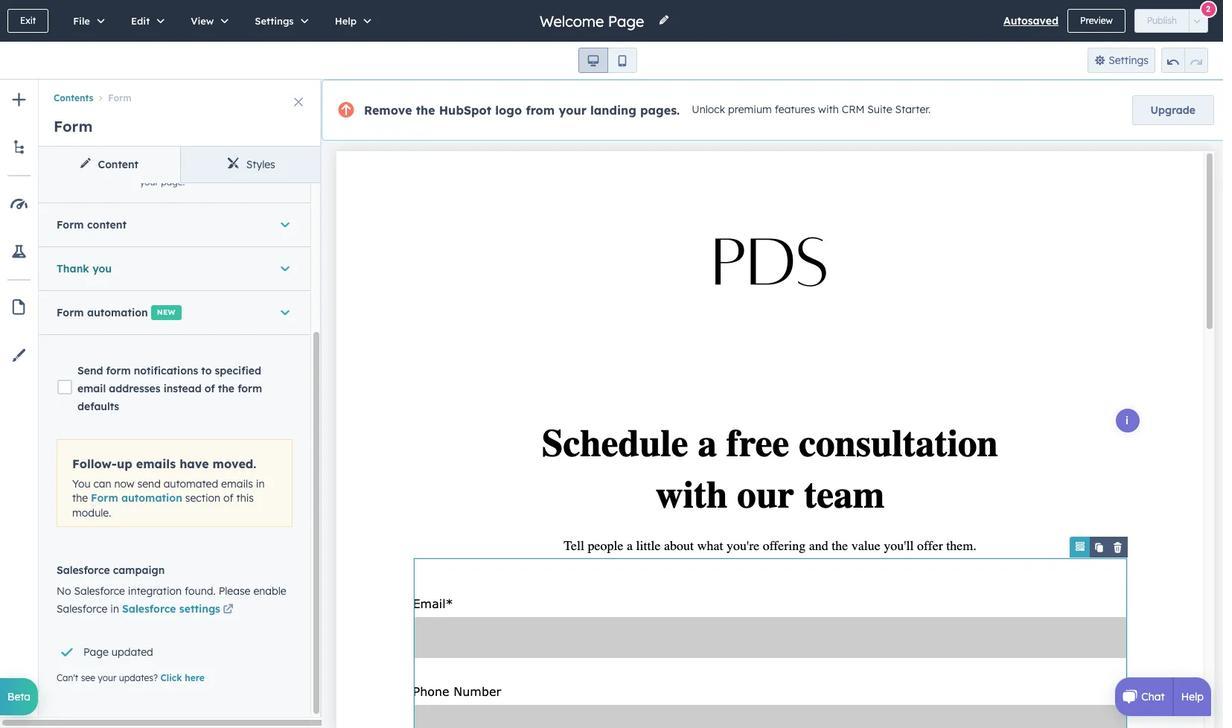 Task type: vqa. For each thing, say whether or not it's contained in the screenshot.
second date range: in the last 30 days from the left
no



Task type: locate. For each thing, give the bounding box(es) containing it.
1 horizontal spatial your
[[140, 176, 159, 187]]

enable
[[254, 584, 286, 598]]

group down publish group
[[1162, 48, 1209, 73]]

unlock
[[692, 103, 726, 116]]

view button
[[175, 0, 239, 42]]

salesforce up no
[[57, 564, 110, 577]]

in down salesforce campaign
[[110, 602, 119, 616]]

moved.
[[213, 456, 257, 471]]

from
[[526, 103, 555, 118]]

of right style
[[269, 158, 278, 170]]

module.
[[72, 506, 111, 520]]

form automation down you
[[57, 306, 148, 319]]

0 vertical spatial help
[[335, 15, 357, 27]]

0 horizontal spatial group
[[579, 48, 638, 73]]

form up 'page.'
[[159, 158, 179, 170]]

2 vertical spatial your
[[98, 672, 117, 684]]

of left this
[[223, 492, 234, 505]]

0 horizontal spatial in
[[110, 602, 119, 616]]

of
[[269, 158, 278, 170], [205, 382, 215, 395], [223, 492, 234, 505]]

0 vertical spatial form
[[159, 158, 179, 170]]

automation down send
[[121, 492, 182, 505]]

your right see
[[98, 672, 117, 684]]

see
[[81, 672, 95, 684]]

edit button
[[115, 0, 175, 42]]

form automation button
[[91, 492, 182, 505]]

suite
[[868, 103, 893, 116]]

settings right view button
[[255, 15, 294, 27]]

this form will take on the style of your page.
[[140, 158, 278, 187]]

premium
[[728, 103, 772, 116]]

exit
[[20, 15, 36, 26]]

form down specified
[[238, 382, 262, 395]]

to
[[201, 364, 212, 377]]

chat
[[1142, 690, 1165, 704]]

unlock premium features with crm suite starter.
[[692, 103, 931, 116]]

salesforce down integration
[[122, 602, 176, 616]]

None field
[[538, 11, 649, 31]]

salesforce settings
[[122, 602, 220, 616]]

beta
[[7, 690, 31, 704]]

2 vertical spatial form
[[238, 382, 262, 395]]

1 vertical spatial of
[[205, 382, 215, 395]]

tab list containing content
[[39, 147, 322, 183]]

tab list
[[39, 147, 322, 183]]

defaults
[[77, 400, 119, 413]]

1 horizontal spatial settings
[[1109, 54, 1149, 67]]

1 caret image from the top
[[281, 261, 290, 276]]

contents button
[[54, 93, 93, 104]]

publish button
[[1135, 9, 1190, 33]]

publish group
[[1135, 9, 1209, 33]]

follow-up emails have moved. tab panel
[[39, 0, 322, 716]]

your inside this form will take on the style of your page.
[[140, 176, 159, 187]]

your
[[559, 103, 587, 118], [140, 176, 159, 187], [98, 672, 117, 684]]

in inside no salesforce integration found. please enable salesforce in
[[110, 602, 119, 616]]

updates?
[[119, 672, 158, 684]]

0 vertical spatial in
[[256, 477, 265, 491]]

in down moved.
[[256, 477, 265, 491]]

0 horizontal spatial of
[[205, 382, 215, 395]]

1 horizontal spatial emails
[[221, 477, 253, 491]]

remove
[[364, 103, 412, 118]]

0 vertical spatial settings button
[[239, 0, 319, 42]]

1 horizontal spatial in
[[256, 477, 265, 491]]

the down you
[[72, 492, 88, 505]]

form automation down now
[[91, 492, 182, 505]]

caret image
[[281, 217, 290, 232]]

1 group from the left
[[579, 48, 638, 73]]

caret image inside thank you dropdown button
[[281, 261, 290, 276]]

upgrade link
[[1133, 95, 1215, 125]]

0 horizontal spatial help
[[335, 15, 357, 27]]

of inside the send form notifications to specified email addresses instead of the form defaults
[[205, 382, 215, 395]]

please
[[219, 584, 251, 598]]

automation
[[87, 306, 148, 319], [121, 492, 182, 505]]

0 horizontal spatial settings
[[255, 15, 294, 27]]

the inside this form will take on the style of your page.
[[231, 158, 245, 170]]

0 horizontal spatial settings button
[[239, 0, 319, 42]]

1 horizontal spatial group
[[1162, 48, 1209, 73]]

0 vertical spatial caret image
[[281, 261, 290, 276]]

thank you button
[[57, 247, 293, 290]]

group
[[579, 48, 638, 73], [1162, 48, 1209, 73]]

1 horizontal spatial form
[[159, 158, 179, 170]]

autosaved button
[[1004, 12, 1059, 30]]

the inside you can now send automated emails in the
[[72, 492, 88, 505]]

starter.
[[896, 103, 931, 116]]

form content
[[57, 218, 127, 231]]

this
[[140, 158, 156, 170]]

settings down preview button
[[1109, 54, 1149, 67]]

file button
[[58, 0, 115, 42]]

0 horizontal spatial emails
[[136, 456, 176, 471]]

in
[[256, 477, 265, 491], [110, 602, 119, 616]]

take
[[197, 158, 216, 170]]

edit
[[131, 15, 150, 27]]

1 vertical spatial emails
[[221, 477, 253, 491]]

style
[[247, 158, 267, 170]]

follow-up emails have moved.
[[72, 456, 257, 471]]

features
[[775, 103, 816, 116]]

1 vertical spatial caret image
[[281, 305, 290, 320]]

emails up send
[[136, 456, 176, 471]]

automation down you
[[87, 306, 148, 319]]

1 vertical spatial form
[[106, 364, 131, 377]]

form up addresses
[[106, 364, 131, 377]]

can't
[[57, 672, 78, 684]]

preview button
[[1068, 9, 1126, 33]]

1 vertical spatial settings button
[[1088, 48, 1156, 73]]

upgrade
[[1151, 104, 1196, 117]]

file
[[73, 15, 90, 27]]

link opens in a new window image
[[223, 605, 233, 616], [223, 605, 233, 616]]

the down specified
[[218, 382, 235, 395]]

1 vertical spatial your
[[140, 176, 159, 187]]

0 vertical spatial of
[[269, 158, 278, 170]]

1 vertical spatial form automation
[[91, 492, 182, 505]]

the
[[416, 103, 435, 118], [231, 158, 245, 170], [218, 382, 235, 395], [72, 492, 88, 505]]

the inside the send form notifications to specified email addresses instead of the form defaults
[[218, 382, 235, 395]]

follow-
[[72, 456, 117, 471]]

the right on in the left top of the page
[[231, 158, 245, 170]]

0 horizontal spatial form
[[106, 364, 131, 377]]

contents
[[54, 93, 93, 104]]

your down this in the left of the page
[[140, 176, 159, 187]]

crm
[[842, 103, 865, 116]]

form inside this form will take on the style of your page.
[[159, 158, 179, 170]]

view
[[191, 15, 214, 27]]

1 vertical spatial help
[[1182, 690, 1204, 704]]

1 horizontal spatial of
[[223, 492, 234, 505]]

settings button
[[239, 0, 319, 42], [1088, 48, 1156, 73]]

no salesforce integration found. please enable salesforce in
[[57, 584, 286, 616]]

you can now send automated emails in the
[[72, 477, 265, 505]]

0 vertical spatial settings
[[255, 15, 294, 27]]

close image
[[294, 98, 303, 107]]

of down to
[[205, 382, 215, 395]]

help
[[335, 15, 357, 27], [1182, 690, 1204, 704]]

0 vertical spatial emails
[[136, 456, 176, 471]]

emails up this
[[221, 477, 253, 491]]

caret image
[[281, 261, 290, 276], [281, 305, 290, 320]]

navigation
[[39, 80, 322, 107]]

your right from
[[559, 103, 587, 118]]

pages.
[[641, 103, 680, 118]]

send
[[137, 477, 161, 491]]

form button
[[93, 93, 132, 104]]

form left content
[[57, 218, 84, 231]]

2 vertical spatial of
[[223, 492, 234, 505]]

hubspot
[[439, 103, 492, 118]]

2 caret image from the top
[[281, 305, 290, 320]]

settings
[[255, 15, 294, 27], [1109, 54, 1149, 67]]

new
[[157, 307, 175, 317]]

2 horizontal spatial of
[[269, 158, 278, 170]]

group up landing
[[579, 48, 638, 73]]

preview
[[1081, 15, 1113, 26]]

1 vertical spatial in
[[110, 602, 119, 616]]

thank
[[57, 262, 89, 275]]

section of this module.
[[72, 492, 254, 520]]

click
[[160, 672, 182, 684]]

0 vertical spatial your
[[559, 103, 587, 118]]

salesforce
[[57, 564, 110, 577], [74, 584, 125, 598], [57, 602, 108, 616], [122, 602, 176, 616]]

help button
[[319, 0, 382, 42]]



Task type: describe. For each thing, give the bounding box(es) containing it.
the right remove
[[416, 103, 435, 118]]

in inside you can now send automated emails in the
[[256, 477, 265, 491]]

content link
[[39, 147, 180, 182]]

landing
[[591, 103, 637, 118]]

page updated status
[[53, 627, 287, 666]]

now
[[114, 477, 135, 491]]

with
[[819, 103, 839, 116]]

1 horizontal spatial settings button
[[1088, 48, 1156, 73]]

0 horizontal spatial your
[[98, 672, 117, 684]]

beta button
[[0, 678, 38, 716]]

form inside dropdown button
[[57, 218, 84, 231]]

section
[[185, 492, 221, 505]]

campaign
[[113, 564, 165, 577]]

notifications
[[134, 364, 198, 377]]

here
[[185, 672, 205, 684]]

no
[[57, 584, 71, 598]]

salesforce campaign
[[57, 564, 165, 577]]

form for notifications
[[106, 364, 131, 377]]

email
[[77, 382, 106, 395]]

2
[[1207, 3, 1211, 14]]

styles link
[[180, 147, 322, 182]]

exit link
[[7, 9, 49, 33]]

autosaved
[[1004, 14, 1059, 28]]

send
[[77, 364, 103, 377]]

of inside this form will take on the style of your page.
[[269, 158, 278, 170]]

settings
[[179, 602, 220, 616]]

logo
[[496, 103, 522, 118]]

of inside section of this module.
[[223, 492, 234, 505]]

thank you
[[57, 262, 112, 275]]

up
[[117, 456, 132, 471]]

addresses
[[109, 382, 161, 395]]

on
[[218, 158, 229, 170]]

found.
[[185, 584, 216, 598]]

instead
[[164, 382, 202, 395]]

content
[[98, 158, 138, 171]]

page
[[83, 646, 109, 659]]

have
[[180, 456, 209, 471]]

2 horizontal spatial your
[[559, 103, 587, 118]]

2 group from the left
[[1162, 48, 1209, 73]]

content
[[87, 218, 127, 231]]

click here button
[[160, 672, 205, 685]]

specified
[[215, 364, 261, 377]]

salesforce settings link
[[122, 602, 236, 616]]

2 horizontal spatial form
[[238, 382, 262, 395]]

integration
[[128, 584, 182, 598]]

you
[[72, 477, 91, 491]]

page.
[[161, 176, 185, 187]]

styles
[[246, 158, 275, 171]]

emails inside you can now send automated emails in the
[[221, 477, 253, 491]]

0 vertical spatial form automation
[[57, 306, 148, 319]]

salesforce down no
[[57, 602, 108, 616]]

1 vertical spatial settings
[[1109, 54, 1149, 67]]

1 horizontal spatial help
[[1182, 690, 1204, 704]]

form for will
[[159, 158, 179, 170]]

form down contents button
[[54, 117, 93, 136]]

help inside button
[[335, 15, 357, 27]]

updated
[[112, 646, 153, 659]]

automated
[[164, 477, 218, 491]]

form content button
[[57, 203, 293, 246]]

will
[[181, 158, 195, 170]]

you
[[92, 262, 112, 275]]

form down 'thank'
[[57, 306, 84, 319]]

form down can
[[91, 492, 118, 505]]

this
[[236, 492, 254, 505]]

1 vertical spatial automation
[[121, 492, 182, 505]]

publish
[[1148, 15, 1178, 26]]

can
[[93, 477, 111, 491]]

navigation containing contents
[[39, 80, 322, 107]]

can't see your updates? click here
[[57, 672, 205, 684]]

send form notifications to specified email addresses instead of the form defaults
[[77, 364, 262, 413]]

0 vertical spatial automation
[[87, 306, 148, 319]]

remove the hubspot logo from your landing pages.
[[364, 103, 680, 118]]

form right contents
[[108, 93, 132, 104]]

salesforce down salesforce campaign
[[74, 584, 125, 598]]

page updated
[[83, 646, 153, 659]]



